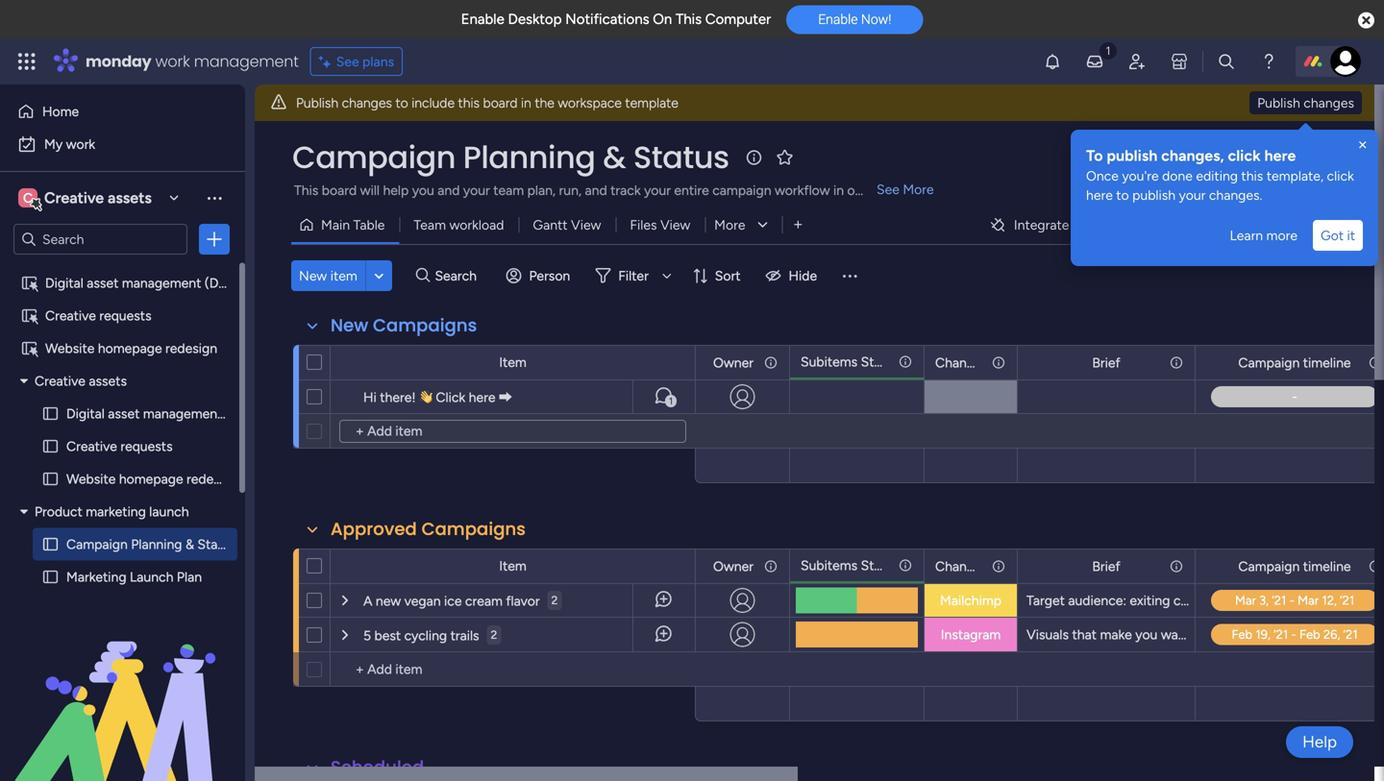 Task type: locate. For each thing, give the bounding box(es) containing it.
files
[[630, 217, 657, 233]]

2 view from the left
[[660, 217, 690, 233]]

public board image up public board image
[[41, 405, 60, 423]]

0 vertical spatial more
[[903, 181, 934, 198]]

list box
[[0, 263, 265, 720]]

1 changes from the left
[[342, 95, 392, 111]]

to
[[1086, 147, 1103, 165]]

your inside to publish changes, click here once you're done editing this template, click here to publish your changes.
[[1179, 187, 1206, 203]]

work inside option
[[66, 136, 95, 152]]

here left ➡️
[[469, 389, 495, 406]]

1 horizontal spatial and
[[585, 182, 607, 198]]

campaigns up cream
[[422, 517, 526, 542]]

/ left 4
[[1273, 217, 1278, 233]]

1 vertical spatial &
[[185, 536, 194, 553]]

0 horizontal spatial board
[[322, 182, 357, 198]]

1 vertical spatial in
[[833, 182, 844, 198]]

column information image for first subitems status field from the bottom
[[898, 558, 913, 573]]

lottie animation image
[[0, 587, 245, 781]]

new inside button
[[299, 268, 327, 284]]

0 vertical spatial timeline
[[1303, 355, 1351, 371]]

workspace.
[[873, 182, 941, 198]]

2 horizontal spatial column information image
[[1368, 559, 1383, 574]]

+ Add item text field
[[340, 658, 686, 682]]

1 vertical spatial subitems status
[[801, 558, 900, 574]]

2 vertical spatial here
[[469, 389, 495, 406]]

got
[[1321, 227, 1344, 244]]

0 horizontal spatial here
[[469, 389, 495, 406]]

asset
[[87, 275, 119, 291], [108, 406, 140, 422]]

sort
[[715, 268, 741, 284]]

1 horizontal spatial view
[[660, 217, 690, 233]]

campaign timeline for approved campaigns
[[1238, 558, 1351, 575]]

creative requests for public board image
[[66, 438, 173, 455]]

publish changes button
[[1250, 91, 1362, 114]]

update feed image
[[1085, 52, 1104, 71]]

changes
[[342, 95, 392, 111], [1304, 95, 1354, 111]]

you left want at the bottom right
[[1135, 627, 1158, 643]]

2 timeline from the top
[[1303, 558, 1351, 575]]

1 vertical spatial owner
[[713, 558, 754, 575]]

here for click
[[469, 389, 495, 406]]

filter
[[618, 268, 649, 284]]

1 channel from the top
[[935, 355, 985, 371]]

0 vertical spatial board
[[483, 95, 518, 111]]

public board image down public board image
[[41, 470, 60, 488]]

enable now!
[[818, 11, 891, 27]]

see inside button
[[336, 53, 359, 70]]

& up plan
[[185, 536, 194, 553]]

1 vertical spatial redesign
[[187, 471, 238, 487]]

1 vertical spatial campaign planning & status
[[66, 536, 236, 553]]

invite members image
[[1128, 52, 1147, 71]]

2 item from the top
[[499, 558, 527, 574]]

and up team workload button
[[438, 182, 460, 198]]

0 vertical spatial caret down image
[[20, 374, 28, 388]]

you
[[412, 182, 434, 198], [1135, 627, 1158, 643]]

this right include
[[458, 95, 480, 111]]

/ inside invite / 1 button
[[1284, 149, 1290, 166]]

1 horizontal spatial more
[[903, 181, 934, 198]]

computer
[[705, 11, 771, 28]]

timeline for new campaigns
[[1303, 355, 1351, 371]]

public board under template workspace image
[[20, 274, 38, 292], [20, 307, 38, 325], [20, 339, 38, 358]]

more inside 'link'
[[903, 181, 934, 198]]

board
[[483, 95, 518, 111], [322, 182, 357, 198]]

v2 search image
[[416, 265, 430, 287]]

1 channel field from the top
[[930, 352, 986, 373]]

activity
[[1121, 149, 1168, 166]]

and right 'out'
[[1258, 627, 1280, 643]]

close image
[[1355, 137, 1371, 153]]

0 vertical spatial &
[[603, 136, 626, 179]]

here up template,
[[1264, 147, 1296, 165]]

1 horizontal spatial this
[[1241, 168, 1263, 184]]

gantt view button
[[519, 210, 616, 240]]

see left plans
[[336, 53, 359, 70]]

this right "on"
[[676, 11, 702, 28]]

1 horizontal spatial in
[[833, 182, 844, 198]]

item for approved campaigns
[[499, 558, 527, 574]]

1 vertical spatial item
[[499, 558, 527, 574]]

learn more
[[1230, 227, 1298, 244]]

1 campaign timeline field from the top
[[1234, 352, 1356, 373]]

vegan
[[404, 593, 441, 609]]

2 campaign timeline from the top
[[1238, 558, 1351, 575]]

+ Add item text field
[[339, 420, 686, 443]]

public board under template workspace image for website homepage redesign
[[20, 339, 38, 358]]

:)
[[1309, 627, 1318, 643]]

0 vertical spatial owner
[[713, 355, 754, 371]]

new inside "field"
[[331, 313, 368, 338]]

0 vertical spatial 1
[[1293, 149, 1299, 166]]

work right my
[[66, 136, 95, 152]]

0 vertical spatial planning
[[463, 136, 595, 179]]

requests up launch on the left of the page
[[120, 438, 173, 455]]

enable inside button
[[818, 11, 858, 27]]

0 vertical spatial new
[[299, 268, 327, 284]]

add view image
[[794, 218, 802, 232]]

1 vertical spatial campaigns
[[422, 517, 526, 542]]

public board image
[[41, 405, 60, 423], [41, 470, 60, 488], [41, 535, 60, 554], [41, 568, 60, 586]]

2
[[551, 594, 558, 607], [491, 628, 497, 642]]

to left the get
[[1194, 627, 1207, 643]]

1 enable from the left
[[461, 11, 504, 28]]

2 changes from the left
[[1304, 95, 1354, 111]]

hi there! 👋  click here ➡️
[[363, 389, 512, 406]]

0 vertical spatial publish
[[1107, 147, 1158, 165]]

enable left the desktop
[[461, 11, 504, 28]]

1 vertical spatial brief field
[[1087, 556, 1125, 577]]

home option
[[12, 96, 234, 127]]

channel for first channel field from the top of the page
[[935, 355, 985, 371]]

public board image left marketing
[[41, 568, 60, 586]]

and
[[438, 182, 460, 198], [585, 182, 607, 198], [1258, 627, 1280, 643]]

0 horizontal spatial /
[[1273, 217, 1278, 233]]

and right run,
[[585, 182, 607, 198]]

campaign planning & status
[[292, 136, 729, 179], [66, 536, 236, 553]]

0 horizontal spatial changes
[[342, 95, 392, 111]]

creative right workspace icon
[[44, 189, 104, 207]]

column information image for campaign timeline field for new campaigns
[[1368, 355, 1383, 371]]

2 channel from the top
[[935, 558, 985, 575]]

/ up template,
[[1284, 149, 1290, 166]]

item up flavor
[[499, 558, 527, 574]]

0 vertical spatial /
[[1284, 149, 1290, 166]]

3 public board image from the top
[[41, 535, 60, 554]]

this
[[458, 95, 480, 111], [1241, 168, 1263, 184]]

to left include
[[395, 95, 408, 111]]

enable left now!
[[818, 11, 858, 27]]

creative requests down search in workspace field at the left top of page
[[45, 308, 151, 324]]

collapse board header image
[[1326, 217, 1341, 233]]

1 timeline from the top
[[1303, 355, 1351, 371]]

2 public board image from the top
[[41, 470, 60, 488]]

cream
[[465, 593, 503, 609]]

column information image for approved campaigns
[[763, 559, 779, 574]]

template
[[625, 95, 679, 111]]

in left one
[[833, 182, 844, 198]]

new for new item
[[299, 268, 327, 284]]

public board image for campaign planning & status
[[41, 535, 60, 554]]

your left team
[[463, 182, 490, 198]]

0 vertical spatial this
[[458, 95, 480, 111]]

1 vertical spatial campaign timeline field
[[1234, 556, 1356, 577]]

0 vertical spatial subitems
[[801, 354, 858, 370]]

2 horizontal spatial here
[[1264, 147, 1296, 165]]

0 vertical spatial item
[[499, 354, 527, 371]]

0 horizontal spatial see
[[336, 53, 359, 70]]

1 horizontal spatial 2 button
[[548, 583, 562, 618]]

1 vertical spatial subitems
[[801, 558, 858, 574]]

0 horizontal spatial click
[[1228, 147, 1261, 165]]

1 subitems status from the top
[[801, 354, 900, 370]]

1 horizontal spatial see
[[877, 181, 900, 198]]

2 horizontal spatial your
[[1179, 187, 1206, 203]]

view inside "button"
[[660, 217, 690, 233]]

this down invite
[[1241, 168, 1263, 184]]

0 vertical spatial this
[[676, 11, 702, 28]]

new campaigns
[[331, 313, 477, 338]]

more right one
[[903, 181, 934, 198]]

to down you're
[[1116, 187, 1129, 203]]

john smith image
[[1330, 46, 1361, 77]]

1 view from the left
[[571, 217, 601, 233]]

publish for publish changes
[[1257, 95, 1300, 111]]

1 vertical spatial campaign timeline
[[1238, 558, 1351, 575]]

help
[[1303, 732, 1337, 752]]

creative assets up search in workspace field at the left top of page
[[44, 189, 152, 207]]

this up main table button
[[294, 182, 318, 198]]

work for monday
[[155, 50, 190, 72]]

more down campaign
[[714, 217, 745, 233]]

1 inside button
[[1293, 149, 1299, 166]]

files view button
[[616, 210, 705, 240]]

0 horizontal spatial &
[[185, 536, 194, 553]]

click
[[436, 389, 465, 406]]

publish down you're
[[1132, 187, 1176, 203]]

0 horizontal spatial 2 button
[[487, 618, 501, 653]]

trails
[[450, 628, 479, 644]]

view right files
[[660, 217, 690, 233]]

view right gantt
[[571, 217, 601, 233]]

1 horizontal spatial campaign planning & status
[[292, 136, 729, 179]]

0 vertical spatial campaign timeline field
[[1234, 352, 1356, 373]]

0 vertical spatial you
[[412, 182, 434, 198]]

0 vertical spatial campaigns
[[373, 313, 477, 338]]

new
[[299, 268, 327, 284], [331, 313, 368, 338]]

board left the
[[483, 95, 518, 111]]

brief
[[1092, 355, 1120, 371], [1092, 558, 1120, 575]]

1 vertical spatial creative assets
[[35, 373, 127, 389]]

see more
[[877, 181, 934, 198]]

1 vertical spatial this
[[1241, 168, 1263, 184]]

planning up launch on the left of the page
[[131, 536, 182, 553]]

plan,
[[527, 182, 556, 198]]

1 vertical spatial 2
[[491, 628, 497, 642]]

2 button right flavor
[[548, 583, 562, 618]]

0 horizontal spatial 1
[[669, 396, 673, 407]]

4 public board image from the top
[[41, 568, 60, 586]]

campaigns for approved campaigns
[[422, 517, 526, 542]]

my work link
[[12, 129, 234, 160]]

0 horizontal spatial campaign planning & status
[[66, 536, 236, 553]]

0 horizontal spatial 2
[[491, 628, 497, 642]]

team
[[493, 182, 524, 198]]

see inside 'link'
[[877, 181, 900, 198]]

1 vertical spatial homepage
[[119, 471, 183, 487]]

2 right flavor
[[551, 594, 558, 607]]

1 item from the top
[[499, 354, 527, 371]]

1 vertical spatial website homepage redesign
[[66, 471, 238, 487]]

Brief field
[[1087, 352, 1125, 373], [1087, 556, 1125, 577]]

creative
[[44, 189, 104, 207], [45, 308, 96, 324], [35, 373, 85, 389], [66, 438, 117, 455]]

item up ➡️
[[499, 354, 527, 371]]

publish
[[296, 95, 338, 111], [1257, 95, 1300, 111]]

target
[[1027, 593, 1065, 609]]

2 campaign timeline field from the top
[[1234, 556, 1356, 577]]

2 button for 5 best cycling trails
[[487, 618, 501, 653]]

this board will help you and your team plan, run, and track your entire campaign workflow in one workspace.
[[294, 182, 941, 198]]

1 vertical spatial timeline
[[1303, 558, 1351, 575]]

0 vertical spatial requests
[[99, 308, 151, 324]]

dapulse close image
[[1358, 11, 1375, 31]]

1 vertical spatial more
[[714, 217, 745, 233]]

you right help
[[412, 182, 434, 198]]

more
[[903, 181, 934, 198], [714, 217, 745, 233]]

0 vertical spatial in
[[521, 95, 531, 111]]

0 horizontal spatial this
[[294, 182, 318, 198]]

in
[[521, 95, 531, 111], [833, 182, 844, 198]]

publish inside publish changes button
[[1257, 95, 1300, 111]]

New Campaigns field
[[326, 313, 482, 338]]

redesign for website homepage redesign's the public board under template workspace image
[[165, 340, 217, 357]]

1 image
[[1100, 39, 1117, 61]]

publish for publish changes to include this board in the workspace template
[[296, 95, 338, 111]]

& up this board will help you and your team plan, run, and track your entire campaign workflow in one workspace. in the top of the page
[[603, 136, 626, 179]]

campaign planning & status up launch on the left of the page
[[66, 536, 236, 553]]

to inside to publish changes, click here once you're done editing this template, click here to publish your changes.
[[1116, 187, 1129, 203]]

Approved Campaigns field
[[326, 517, 531, 542]]

timeline
[[1303, 355, 1351, 371], [1303, 558, 1351, 575]]

your right track
[[644, 182, 671, 198]]

item for new campaigns
[[499, 354, 527, 371]]

in left the
[[521, 95, 531, 111]]

3 public board under template workspace image from the top
[[20, 339, 38, 358]]

1 campaign timeline from the top
[[1238, 355, 1351, 371]]

creative assets
[[44, 189, 152, 207], [35, 373, 127, 389]]

2 button right trails
[[487, 618, 501, 653]]

1 caret down image from the top
[[20, 374, 28, 388]]

Channel field
[[930, 352, 986, 373], [930, 556, 986, 577]]

2 button for a new vegan ice cream flavor
[[548, 583, 562, 618]]

new left item
[[299, 268, 327, 284]]

1 vertical spatial subitems status field
[[796, 555, 900, 576]]

2 for a new vegan ice cream flavor
[[551, 594, 558, 607]]

here for click
[[1264, 147, 1296, 165]]

1 horizontal spatial here
[[1086, 187, 1113, 203]]

1 public board under template workspace image from the top
[[20, 274, 38, 292]]

show board description image
[[743, 148, 766, 167]]

Subitems Status field
[[796, 351, 900, 372], [796, 555, 900, 576]]

click
[[1228, 147, 1261, 165], [1327, 168, 1354, 184]]

2 horizontal spatial to
[[1194, 627, 1207, 643]]

best
[[374, 628, 401, 644]]

2 enable from the left
[[818, 11, 858, 27]]

option
[[0, 266, 245, 270]]

0 horizontal spatial column information image
[[763, 559, 779, 574]]

learn
[[1230, 227, 1263, 244]]

column information image
[[898, 354, 913, 370], [763, 559, 779, 574], [1368, 559, 1383, 574]]

campaigns down v2 search image
[[373, 313, 477, 338]]

channel
[[935, 355, 985, 371], [935, 558, 985, 575]]

this
[[676, 11, 702, 28], [294, 182, 318, 198]]

planning up plan,
[[463, 136, 595, 179]]

add to favorites image
[[775, 148, 795, 167]]

2 publish from the left
[[1257, 95, 1300, 111]]

Campaign timeline field
[[1234, 352, 1356, 373], [1234, 556, 1356, 577]]

caret down image
[[20, 374, 28, 388], [20, 505, 28, 519]]

changes down see plans
[[342, 95, 392, 111]]

arrow down image
[[655, 264, 678, 287]]

creative right public board image
[[66, 438, 117, 455]]

automate / 4
[[1210, 217, 1290, 233]]

1 vertical spatial public board under template workspace image
[[20, 307, 38, 325]]

on
[[653, 11, 672, 28]]

1 horizontal spatial changes
[[1304, 95, 1354, 111]]

1 vertical spatial work
[[66, 136, 95, 152]]

2 subitems from the top
[[801, 558, 858, 574]]

1 vertical spatial to
[[1116, 187, 1129, 203]]

0 vertical spatial here
[[1264, 147, 1296, 165]]

1 vertical spatial here
[[1086, 187, 1113, 203]]

to publish changes, click here heading
[[1086, 145, 1363, 166]]

1 horizontal spatial 1
[[1293, 149, 1299, 166]]

0 horizontal spatial this
[[458, 95, 480, 111]]

Owner field
[[708, 352, 758, 373], [708, 556, 758, 577]]

public board image down product
[[41, 535, 60, 554]]

target audience: exiting customers
[[1027, 593, 1237, 609]]

angle down image
[[374, 269, 384, 283]]

changes down "john smith" image
[[1304, 95, 1354, 111]]

1 publish from the left
[[296, 95, 338, 111]]

assets
[[108, 189, 152, 207], [89, 373, 127, 389]]

0 vertical spatial (dam)
[[205, 275, 244, 291]]

product
[[35, 504, 82, 520]]

0 vertical spatial subitems status
[[801, 354, 900, 370]]

2 vertical spatial to
[[1194, 627, 1207, 643]]

website homepage redesign
[[45, 340, 217, 357], [66, 471, 238, 487]]

management
[[194, 50, 299, 72], [122, 275, 201, 291], [143, 406, 222, 422]]

work right monday
[[155, 50, 190, 72]]

creative assets up public board image
[[35, 373, 127, 389]]

1 horizontal spatial column information image
[[898, 354, 913, 370]]

new down item
[[331, 313, 368, 338]]

menu image
[[840, 266, 859, 285]]

1 vertical spatial see
[[877, 181, 900, 198]]

requests down search in workspace field at the left top of page
[[99, 308, 151, 324]]

0 vertical spatial click
[[1228, 147, 1261, 165]]

0 vertical spatial brief field
[[1087, 352, 1125, 373]]

your down done
[[1179, 187, 1206, 203]]

help
[[383, 182, 409, 198]]

(dam)
[[205, 275, 244, 291], [226, 406, 265, 422]]

column information image for 1st brief field
[[1169, 355, 1184, 371]]

0 vertical spatial redesign
[[165, 340, 217, 357]]

here
[[1264, 147, 1296, 165], [1086, 187, 1113, 203], [469, 389, 495, 406]]

creative requests up marketing
[[66, 438, 173, 455]]

public board image for digital asset management (dam)
[[41, 405, 60, 423]]

column information image for new campaigns
[[898, 354, 913, 370]]

2 right trails
[[491, 628, 497, 642]]

options image
[[205, 230, 224, 249]]

1 horizontal spatial /
[[1284, 149, 1290, 166]]

campaign planning & status up team
[[292, 136, 729, 179]]

main table
[[321, 217, 385, 233]]

column information image for second brief field from the top of the page
[[1169, 559, 1184, 574]]

digital
[[45, 275, 83, 291], [66, 406, 105, 422]]

public board image for website homepage redesign
[[41, 470, 60, 488]]

enable for enable desktop notifications on this computer
[[461, 11, 504, 28]]

2 horizontal spatial and
[[1258, 627, 1280, 643]]

1 brief field from the top
[[1087, 352, 1125, 373]]

changes inside publish changes button
[[1304, 95, 1354, 111]]

gantt view
[[533, 217, 601, 233]]

2 channel field from the top
[[930, 556, 986, 577]]

2 public board under template workspace image from the top
[[20, 307, 38, 325]]

1 public board image from the top
[[41, 405, 60, 423]]

publish down help icon
[[1257, 95, 1300, 111]]

board left will
[[322, 182, 357, 198]]

monday marketplace image
[[1170, 52, 1189, 71]]

1 vertical spatial board
[[322, 182, 357, 198]]

here down once at right
[[1086, 187, 1113, 203]]

0 vertical spatial brief
[[1092, 355, 1120, 371]]

redesign
[[165, 340, 217, 357], [187, 471, 238, 487]]

plan
[[177, 569, 202, 585]]

see right one
[[877, 181, 900, 198]]

Search field
[[430, 262, 488, 289]]

2 caret down image from the top
[[20, 505, 28, 519]]

2 owner field from the top
[[708, 556, 758, 577]]

assets inside workspace selection element
[[108, 189, 152, 207]]

1 vertical spatial website
[[66, 471, 116, 487]]

audience:
[[1068, 593, 1127, 609]]

1 horizontal spatial new
[[331, 313, 368, 338]]

publish up you're
[[1107, 147, 1158, 165]]

filter button
[[588, 260, 678, 291]]

1 subitems status field from the top
[[796, 351, 900, 372]]

creative assets inside workspace selection element
[[44, 189, 152, 207]]

0 vertical spatial digital asset management (dam)
[[45, 275, 244, 291]]

campaign
[[712, 182, 771, 198]]

caret down image for creative assets
[[20, 374, 28, 388]]

view for files view
[[660, 217, 690, 233]]

column information image
[[763, 355, 779, 371], [991, 355, 1006, 371], [1169, 355, 1184, 371], [1368, 355, 1383, 371], [898, 558, 913, 573], [991, 559, 1006, 574], [1169, 559, 1184, 574]]

now!
[[861, 11, 891, 27]]

publish down see plans button
[[296, 95, 338, 111]]

view inside button
[[571, 217, 601, 233]]

lottie animation element
[[0, 587, 245, 781]]

learn more button
[[1222, 220, 1305, 251]]

enable desktop notifications on this computer
[[461, 11, 771, 28]]

my work
[[44, 136, 95, 152]]

None field
[[326, 756, 429, 781]]

1 horizontal spatial 2
[[551, 594, 558, 607]]

website
[[45, 340, 95, 357], [66, 471, 116, 487]]

campaign timeline field for new campaigns
[[1234, 352, 1356, 373]]

/ for 4
[[1273, 217, 1278, 233]]

person
[[529, 268, 570, 284]]

public board under template workspace image for creative requests
[[20, 307, 38, 325]]

0 vertical spatial channel
[[935, 355, 985, 371]]

creative down search in workspace field at the left top of page
[[45, 308, 96, 324]]

workload
[[449, 217, 504, 233]]

1 vertical spatial brief
[[1092, 558, 1120, 575]]



Task type: vqa. For each thing, say whether or not it's contained in the screenshot.
INBOX icon
no



Task type: describe. For each thing, give the bounding box(es) containing it.
2 subitems status from the top
[[801, 558, 900, 574]]

visuals
[[1027, 627, 1069, 643]]

0 vertical spatial to
[[395, 95, 408, 111]]

2 brief from the top
[[1092, 558, 1120, 575]]

enable now! button
[[786, 5, 923, 34]]

integrate button
[[981, 205, 1167, 245]]

1 vertical spatial this
[[294, 182, 318, 198]]

will
[[360, 182, 380, 198]]

item
[[330, 268, 357, 284]]

channel for 1st channel field from the bottom of the page
[[935, 558, 985, 575]]

2 owner from the top
[[713, 558, 754, 575]]

see plans
[[336, 53, 394, 70]]

new for new campaigns
[[331, 313, 368, 338]]

desktop
[[508, 11, 562, 28]]

1 horizontal spatial click
[[1327, 168, 1354, 184]]

want
[[1161, 627, 1191, 643]]

campaigns for new campaigns
[[373, 313, 477, 338]]

publish changes
[[1257, 95, 1354, 111]]

you're
[[1122, 168, 1159, 184]]

that
[[1072, 627, 1097, 643]]

got it
[[1321, 227, 1355, 244]]

requests for the public board under template workspace image associated with creative requests
[[99, 308, 151, 324]]

0 vertical spatial asset
[[87, 275, 119, 291]]

editing
[[1196, 168, 1238, 184]]

launch
[[130, 569, 173, 585]]

1 brief from the top
[[1092, 355, 1120, 371]]

1 vertical spatial assets
[[89, 373, 127, 389]]

more inside button
[[714, 217, 745, 233]]

enable for enable now!
[[818, 11, 858, 27]]

1 vertical spatial (dam)
[[226, 406, 265, 422]]

public board image
[[41, 437, 60, 456]]

1 vertical spatial digital
[[66, 406, 105, 422]]

invite / 1 button
[[1212, 142, 1307, 173]]

0 vertical spatial homepage
[[98, 340, 162, 357]]

1 horizontal spatial board
[[483, 95, 518, 111]]

workspace
[[558, 95, 622, 111]]

to publish changes, click here once you're done editing this template, click here to publish your changes.
[[1086, 147, 1358, 203]]

this inside to publish changes, click here once you're done editing this template, click here to publish your changes.
[[1241, 168, 1263, 184]]

track
[[610, 182, 641, 198]]

work for my
[[66, 136, 95, 152]]

monday
[[86, 50, 151, 72]]

workspace options image
[[205, 188, 224, 207]]

👋
[[419, 389, 433, 406]]

hide button
[[758, 260, 829, 291]]

1 vertical spatial digital asset management (dam)
[[66, 406, 265, 422]]

1 vertical spatial asset
[[108, 406, 140, 422]]

redesign for public board icon associated with website homepage redesign
[[187, 471, 238, 487]]

changes for publish changes to include this board in the workspace template
[[342, 95, 392, 111]]

5
[[363, 628, 371, 644]]

product marketing launch
[[35, 504, 189, 520]]

2 brief field from the top
[[1087, 556, 1125, 577]]

approved campaigns
[[331, 517, 526, 542]]

team workload
[[414, 217, 504, 233]]

1 vertical spatial publish
[[1132, 187, 1176, 203]]

marketing
[[66, 569, 126, 585]]

see for see plans
[[336, 53, 359, 70]]

0 vertical spatial campaign planning & status
[[292, 136, 729, 179]]

get
[[1210, 627, 1231, 643]]

c
[[23, 190, 33, 206]]

launch
[[149, 504, 189, 520]]

timeline for approved campaigns
[[1303, 558, 1351, 575]]

automate
[[1210, 217, 1270, 233]]

ride
[[1283, 627, 1306, 643]]

gantt
[[533, 217, 568, 233]]

public board image for marketing launch plan
[[41, 568, 60, 586]]

marketing
[[86, 504, 146, 520]]

workspace selection element
[[18, 186, 155, 211]]

1 inside button
[[669, 396, 673, 407]]

column information image for first owner field from the top
[[763, 355, 779, 371]]

got it button
[[1313, 220, 1363, 251]]

more
[[1266, 227, 1298, 244]]

customers
[[1174, 593, 1237, 609]]

requests for public board image
[[120, 438, 173, 455]]

1 horizontal spatial you
[[1135, 627, 1158, 643]]

creative inside workspace selection element
[[44, 189, 104, 207]]

column information image for first channel field from the top of the page
[[991, 355, 1006, 371]]

exiting
[[1130, 593, 1170, 609]]

see plans button
[[310, 47, 403, 76]]

once
[[1086, 168, 1119, 184]]

public board under template workspace image for digital asset management (dam)
[[20, 274, 38, 292]]

instagram
[[941, 627, 1001, 643]]

new
[[376, 593, 401, 609]]

more button
[[705, 210, 782, 240]]

campaign timeline field for approved campaigns
[[1234, 556, 1356, 577]]

workspace image
[[18, 187, 37, 209]]

list box containing digital asset management (dam)
[[0, 263, 265, 720]]

see for see more
[[877, 181, 900, 198]]

invite
[[1248, 149, 1281, 166]]

0 vertical spatial website
[[45, 340, 95, 357]]

home
[[42, 103, 79, 120]]

campaign timeline for new campaigns
[[1238, 355, 1351, 371]]

1 horizontal spatial your
[[644, 182, 671, 198]]

home link
[[12, 96, 234, 127]]

entire
[[674, 182, 709, 198]]

help button
[[1286, 727, 1353, 758]]

caret down image for product marketing launch
[[20, 505, 28, 519]]

0 vertical spatial management
[[194, 50, 299, 72]]

1 button
[[632, 380, 695, 414]]

/ for 1
[[1284, 149, 1290, 166]]

one
[[847, 182, 870, 198]]

flavor
[[506, 593, 540, 609]]

0 vertical spatial website homepage redesign
[[45, 340, 217, 357]]

my work option
[[12, 129, 234, 160]]

out
[[1234, 627, 1254, 643]]

creative requests for the public board under template workspace image associated with creative requests
[[45, 308, 151, 324]]

sort button
[[684, 260, 752, 291]]

column information image for 1st channel field from the bottom of the page
[[991, 559, 1006, 574]]

Search in workspace field
[[40, 228, 161, 250]]

include
[[412, 95, 455, 111]]

table
[[353, 217, 385, 233]]

2 subitems status field from the top
[[796, 555, 900, 576]]

4
[[1282, 217, 1290, 233]]

1 owner from the top
[[713, 355, 754, 371]]

changes for publish changes
[[1304, 95, 1354, 111]]

Campaign Planning & Status field
[[287, 136, 734, 179]]

creative up public board image
[[35, 373, 85, 389]]

visuals that make you want to get out and ride :)
[[1027, 627, 1318, 643]]

1 subitems from the top
[[801, 354, 858, 370]]

notifications image
[[1043, 52, 1062, 71]]

hide
[[789, 268, 817, 284]]

changes,
[[1161, 147, 1224, 165]]

help image
[[1259, 52, 1278, 71]]

0 vertical spatial digital
[[45, 275, 83, 291]]

cycling
[[404, 628, 447, 644]]

my
[[44, 136, 63, 152]]

hi
[[363, 389, 377, 406]]

2 vertical spatial management
[[143, 406, 222, 422]]

view for gantt view
[[571, 217, 601, 233]]

2 for 5 best cycling trails
[[491, 628, 497, 642]]

1 horizontal spatial &
[[603, 136, 626, 179]]

integrate
[[1014, 217, 1069, 233]]

1 vertical spatial management
[[122, 275, 201, 291]]

planning inside list box
[[131, 536, 182, 553]]

it
[[1347, 227, 1355, 244]]

select product image
[[17, 52, 37, 71]]

new item button
[[291, 260, 365, 291]]

5 best cycling trails
[[363, 628, 479, 644]]

1 horizontal spatial this
[[676, 11, 702, 28]]

done
[[1162, 168, 1193, 184]]

0 horizontal spatial and
[[438, 182, 460, 198]]

team workload button
[[399, 210, 519, 240]]

1 owner field from the top
[[708, 352, 758, 373]]

there!
[[380, 389, 416, 406]]

publish changes to include this board in the workspace template
[[296, 95, 679, 111]]

a new vegan ice cream flavor
[[363, 593, 540, 609]]

person button
[[498, 260, 582, 291]]

0 horizontal spatial your
[[463, 182, 490, 198]]

monday work management
[[86, 50, 299, 72]]

search everything image
[[1217, 52, 1236, 71]]



